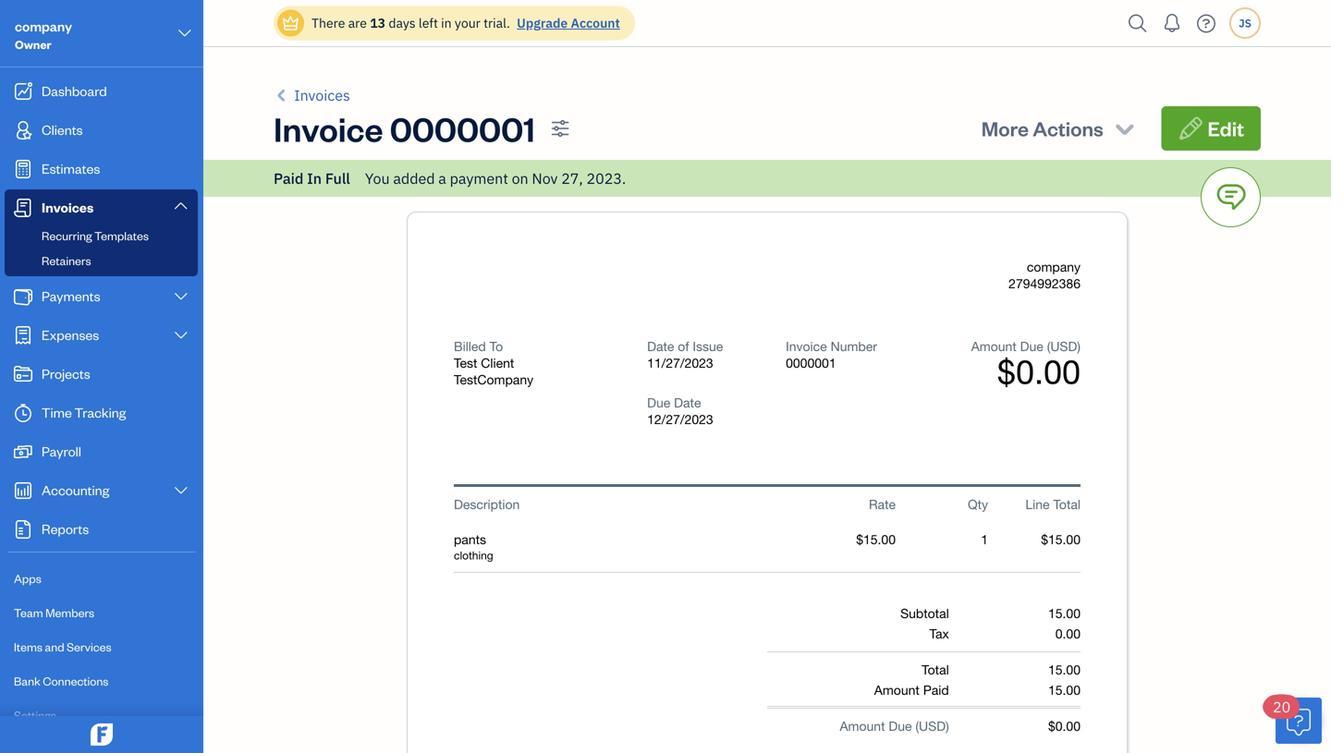 Task type: describe. For each thing, give the bounding box(es) containing it.
go to help image
[[1191, 10, 1221, 37]]

recurring templates
[[42, 228, 149, 243]]

due for amount due ( usd )
[[889, 719, 912, 734]]

resource center badge image
[[1276, 698, 1322, 744]]

amount due ( usd )
[[840, 719, 949, 734]]

estimates link
[[5, 151, 198, 188]]

description
[[454, 497, 520, 512]]

apps link
[[5, 563, 198, 595]]

invoice 0000001
[[274, 106, 535, 150]]

1 vertical spatial js
[[284, 107, 300, 126]]

main element
[[0, 0, 250, 753]]

usd for amount due ( usd )
[[919, 719, 946, 734]]

days
[[389, 14, 416, 31]]

0.00
[[1055, 626, 1081, 642]]

will
[[382, 141, 402, 158]]

amount for amount due ( usd ) $0.00
[[971, 339, 1017, 354]]

3 15.00 from the top
[[1048, 683, 1081, 698]]

account
[[571, 14, 620, 31]]

( for amount due ( usd )
[[915, 719, 919, 734]]

20 button
[[1264, 695, 1322, 744]]

payroll link
[[5, 434, 198, 470]]

0000001 inside invoice number 0000001
[[786, 355, 836, 371]]

chevron large down image for accounting
[[172, 483, 189, 498]]

0 vertical spatial paid
[[274, 169, 304, 188]]

more
[[981, 115, 1029, 141]]

upgrade account link
[[513, 14, 620, 31]]

due inside due date 12/27/2023
[[647, 395, 670, 410]]

projects
[[42, 365, 90, 382]]

of
[[678, 339, 689, 354]]

payment
[[450, 169, 508, 188]]

chevrondown image
[[1112, 116, 1138, 141]]

items
[[14, 639, 42, 654]]

accounting link
[[5, 472, 198, 509]]

chevron large down image for payments
[[172, 289, 189, 304]]

to
[[490, 339, 503, 354]]

invoices link
[[5, 189, 198, 225]]

you
[[365, 169, 390, 188]]

testcompany
[[454, 372, 533, 387]]

pants
[[454, 532, 486, 547]]

freshbooks image
[[87, 724, 116, 746]]

there are 13 days left in your trial. upgrade account
[[312, 14, 620, 31]]

are
[[348, 14, 367, 31]]

bank connections
[[14, 673, 108, 689]]

expense image
[[12, 326, 34, 345]]

chart image
[[12, 482, 34, 500]]

payments
[[42, 287, 100, 305]]

invoice number 0000001
[[786, 339, 877, 371]]

1
[[981, 532, 988, 547]]

templates
[[94, 228, 149, 243]]

notifications image
[[1157, 5, 1187, 42]]

left
[[419, 14, 438, 31]]

Send a message text field
[[318, 98, 1258, 139]]

payments link
[[5, 278, 198, 315]]

total inside total amount paid
[[922, 662, 949, 678]]

js inside js dropdown button
[[1239, 16, 1252, 31]]

billed to test client testcompany
[[454, 339, 533, 387]]

crown image
[[281, 13, 300, 33]]

due date 12/27/2023
[[647, 395, 713, 427]]

invoices button
[[274, 84, 350, 106]]

a
[[438, 169, 446, 188]]

15.00 0.00
[[1048, 606, 1081, 642]]

tracking
[[75, 403, 126, 421]]

time
[[42, 403, 72, 421]]

test client will receive your message by email.
[[318, 141, 587, 158]]

dashboard link
[[5, 73, 198, 110]]

expenses link
[[5, 317, 198, 354]]

date inside due date 12/27/2023
[[674, 395, 701, 410]]

members
[[45, 605, 94, 620]]

timer image
[[12, 404, 34, 422]]

estimates
[[42, 159, 100, 177]]

0 vertical spatial in
[[441, 14, 452, 31]]

dashboard
[[42, 82, 107, 99]]

time tracking
[[42, 403, 126, 421]]

time tracking link
[[5, 395, 198, 432]]

clients
[[42, 121, 83, 138]]

reports
[[42, 520, 89, 538]]

invoices inside main element
[[42, 198, 94, 216]]

0 horizontal spatial in
[[307, 169, 322, 188]]

clients link
[[5, 112, 198, 149]]

0 horizontal spatial client
[[345, 141, 379, 158]]

receive
[[406, 141, 447, 158]]

total amount paid
[[874, 662, 949, 698]]

0 vertical spatial test
[[318, 141, 342, 158]]

( for amount due ( usd ) $0.00
[[1047, 339, 1050, 354]]

15.00 15.00
[[1048, 662, 1081, 698]]

12/27/2023
[[647, 412, 713, 427]]

there
[[312, 14, 345, 31]]

1 horizontal spatial total
[[1053, 497, 1081, 512]]

edit
[[1208, 115, 1244, 141]]

settings
[[14, 708, 56, 723]]

paid in full
[[274, 169, 350, 188]]

retainers link
[[8, 250, 194, 272]]

projects link
[[5, 356, 198, 393]]

issue
[[693, 339, 723, 354]]

date of issue 11/27/2023
[[647, 339, 723, 371]]

1 vertical spatial $0.00
[[1048, 719, 1081, 734]]

project image
[[12, 365, 34, 384]]

15.00 for 15.00 0.00
[[1048, 606, 1081, 621]]

accounting
[[42, 481, 109, 499]]

actions
[[1033, 115, 1103, 141]]

subtotal
[[900, 606, 949, 621]]

company owner
[[15, 17, 72, 52]]

client image
[[12, 121, 34, 140]]

invoice for invoice number 0000001
[[786, 339, 827, 354]]

amount for amount due ( usd )
[[840, 719, 885, 734]]

line
[[1025, 497, 1050, 512]]

team members link
[[5, 597, 198, 629]]

qty
[[968, 497, 988, 512]]

pants clothing
[[454, 532, 493, 562]]

invoice for invoice 0000001
[[274, 106, 383, 150]]

pencil image
[[1178, 116, 1204, 141]]

date inside date of issue 11/27/2023
[[647, 339, 674, 354]]

paid inside total amount paid
[[923, 683, 949, 698]]



Task type: locate. For each thing, give the bounding box(es) containing it.
$15.00
[[856, 532, 896, 547], [1041, 532, 1081, 547]]

company inside main element
[[15, 17, 72, 35]]

1 horizontal spatial $15.00
[[1041, 532, 1081, 547]]

1 horizontal spatial company
[[1027, 259, 1081, 275]]

1 vertical spatial total
[[922, 662, 949, 678]]

0 vertical spatial $0.00
[[997, 352, 1081, 391]]

$0.00 down 15.00 15.00
[[1048, 719, 1081, 734]]

invoices inside button
[[294, 86, 350, 105]]

dashboard image
[[12, 82, 34, 101]]

nov
[[532, 169, 558, 188]]

1 chevron large down image from the top
[[172, 198, 189, 213]]

2 chevron large down image from the top
[[172, 328, 189, 343]]

by
[[534, 141, 548, 158]]

due up the 12/27/2023
[[647, 395, 670, 410]]

chevron large down image for expenses
[[172, 328, 189, 343]]

settings for this invoice image
[[551, 119, 570, 138]]

test up full
[[318, 141, 342, 158]]

) inside amount due ( usd ) $0.00
[[1077, 339, 1081, 354]]

due down 2794992386
[[1020, 339, 1043, 354]]

) down 2794992386
[[1077, 339, 1081, 354]]

1 horizontal spatial due
[[889, 719, 912, 734]]

1 vertical spatial usd
[[919, 719, 946, 734]]

1 vertical spatial in
[[307, 169, 322, 188]]

date left the of
[[647, 339, 674, 354]]

retainers
[[42, 253, 91, 268]]

js
[[1239, 16, 1252, 31], [284, 107, 300, 126]]

js down chevronleft image
[[284, 107, 300, 126]]

usd inside amount due ( usd ) $0.00
[[1050, 339, 1077, 354]]

2 vertical spatial 15.00
[[1048, 683, 1081, 698]]

0000001 up payment
[[390, 106, 535, 150]]

0 vertical spatial date
[[647, 339, 674, 354]]

invoice left number
[[786, 339, 827, 354]]

client left will
[[345, 141, 379, 158]]

test down billed
[[454, 355, 477, 371]]

money image
[[12, 443, 34, 461]]

0 vertical spatial invoices
[[294, 86, 350, 105]]

1 horizontal spatial invoice
[[786, 339, 827, 354]]

payment image
[[12, 287, 34, 306]]

client
[[345, 141, 379, 158], [481, 355, 514, 371]]

company up owner
[[15, 17, 72, 35]]

0 vertical spatial company
[[15, 17, 72, 35]]

client down to
[[481, 355, 514, 371]]

11/27/2023
[[647, 355, 713, 371]]

0 horizontal spatial usd
[[919, 719, 946, 734]]

0 horizontal spatial (
[[915, 719, 919, 734]]

1 horizontal spatial test
[[454, 355, 477, 371]]

items and services link
[[5, 631, 198, 664]]

1 vertical spatial due
[[647, 395, 670, 410]]

0 vertical spatial js
[[1239, 16, 1252, 31]]

reports link
[[5, 511, 198, 548]]

2 vertical spatial amount
[[840, 719, 885, 734]]

chevron large down image inside expenses link
[[172, 328, 189, 343]]

0 horizontal spatial js
[[284, 107, 300, 126]]

search image
[[1123, 10, 1153, 37]]

0 horizontal spatial $15.00
[[856, 532, 896, 547]]

paid left full
[[274, 169, 304, 188]]

1 horizontal spatial (
[[1047, 339, 1050, 354]]

estimate image
[[12, 160, 34, 178]]

total
[[1053, 497, 1081, 512], [922, 662, 949, 678]]

2 vertical spatial chevron large down image
[[172, 483, 189, 498]]

)
[[1077, 339, 1081, 354], [946, 719, 949, 734]]

view comments image
[[1215, 168, 1247, 226]]

invoices right chevronleft image
[[294, 86, 350, 105]]

company for company 2794992386
[[1027, 259, 1081, 275]]

payroll
[[42, 442, 81, 460]]

1 horizontal spatial js
[[1239, 16, 1252, 31]]

2 $15.00 from the left
[[1041, 532, 1081, 547]]

2 horizontal spatial due
[[1020, 339, 1043, 354]]

1 vertical spatial (
[[915, 719, 919, 734]]

total right line at right bottom
[[1053, 497, 1081, 512]]

$0.00
[[997, 352, 1081, 391], [1048, 719, 1081, 734]]

0 horizontal spatial test
[[318, 141, 342, 158]]

0 vertical spatial your
[[455, 14, 480, 31]]

0 horizontal spatial invoice
[[274, 106, 383, 150]]

company for company owner
[[15, 17, 72, 35]]

20
[[1273, 697, 1291, 717]]

email.
[[551, 141, 587, 158]]

services
[[67, 639, 111, 654]]

report image
[[12, 520, 34, 539]]

1 vertical spatial 0000001
[[786, 355, 836, 371]]

0 horizontal spatial )
[[946, 719, 949, 734]]

1 vertical spatial your
[[450, 141, 476, 158]]

chevron large down image for invoices
[[172, 198, 189, 213]]

recurring
[[42, 228, 92, 243]]

chevron large down image up projects link
[[172, 328, 189, 343]]

edit link
[[1162, 106, 1261, 151]]

usd down 2794992386
[[1050, 339, 1077, 354]]

2794992386
[[1009, 276, 1081, 291]]

1 vertical spatial paid
[[923, 683, 949, 698]]

owner
[[15, 37, 52, 52]]

0 horizontal spatial due
[[647, 395, 670, 410]]

date up the 12/27/2023
[[674, 395, 701, 410]]

0 vertical spatial chevron large down image
[[176, 22, 193, 44]]

1 vertical spatial )
[[946, 719, 949, 734]]

upgrade
[[517, 14, 568, 31]]

amount up amount due ( usd )
[[874, 683, 920, 698]]

test inside billed to test client testcompany
[[454, 355, 477, 371]]

added
[[393, 169, 435, 188]]

invoices up 'recurring'
[[42, 198, 94, 216]]

0 vertical spatial usd
[[1050, 339, 1077, 354]]

amount down total amount paid
[[840, 719, 885, 734]]

usd for amount due ( usd ) $0.00
[[1050, 339, 1077, 354]]

0 vertical spatial 15.00
[[1048, 606, 1081, 621]]

0 horizontal spatial company
[[15, 17, 72, 35]]

0 horizontal spatial 0000001
[[390, 106, 535, 150]]

chevron large down image
[[172, 198, 189, 213], [172, 328, 189, 343]]

your up payment
[[450, 141, 476, 158]]

due for amount due ( usd ) $0.00
[[1020, 339, 1043, 354]]

settings link
[[5, 700, 198, 732]]

company up 2794992386
[[1027, 259, 1081, 275]]

line total
[[1025, 497, 1081, 512]]

0 vertical spatial invoice
[[274, 106, 383, 150]]

js button
[[1229, 7, 1261, 39]]

1 horizontal spatial invoices
[[294, 86, 350, 105]]

expenses
[[42, 326, 99, 343]]

1 horizontal spatial )
[[1077, 339, 1081, 354]]

2023.
[[587, 169, 626, 188]]

trial.
[[484, 14, 510, 31]]

in
[[441, 14, 452, 31], [307, 169, 322, 188]]

1 horizontal spatial in
[[441, 14, 452, 31]]

$0.00 inside amount due ( usd ) $0.00
[[997, 352, 1081, 391]]

1 vertical spatial invoice
[[786, 339, 827, 354]]

1 vertical spatial date
[[674, 395, 701, 410]]

bank connections link
[[5, 666, 198, 698]]

27,
[[561, 169, 583, 188]]

apps
[[14, 571, 41, 586]]

company inside the company 2794992386
[[1027, 259, 1081, 275]]

(
[[1047, 339, 1050, 354], [915, 719, 919, 734]]

in right left
[[441, 14, 452, 31]]

items and services
[[14, 639, 111, 654]]

invoice image
[[12, 199, 34, 217]]

chevron large down image up recurring templates link
[[172, 198, 189, 213]]

chevronleft image
[[274, 84, 291, 106]]

paid up amount due ( usd )
[[923, 683, 949, 698]]

due down total amount paid
[[889, 719, 912, 734]]

rate
[[869, 497, 896, 512]]

1 vertical spatial chevron large down image
[[172, 328, 189, 343]]

amount due ( usd ) $0.00
[[971, 339, 1081, 391]]

) for amount due ( usd ) $0.00
[[1077, 339, 1081, 354]]

) for amount due ( usd )
[[946, 719, 949, 734]]

1 vertical spatial amount
[[874, 683, 920, 698]]

connections
[[43, 673, 108, 689]]

2 vertical spatial due
[[889, 719, 912, 734]]

chevron large down image inside payments link
[[172, 289, 189, 304]]

test
[[318, 141, 342, 158], [454, 355, 477, 371]]

( down total amount paid
[[915, 719, 919, 734]]

full
[[325, 169, 350, 188]]

amount
[[971, 339, 1017, 354], [874, 683, 920, 698], [840, 719, 885, 734]]

0 vertical spatial total
[[1053, 497, 1081, 512]]

0 vertical spatial )
[[1077, 339, 1081, 354]]

0 horizontal spatial paid
[[274, 169, 304, 188]]

1 vertical spatial invoices
[[42, 198, 94, 216]]

1 $15.00 from the left
[[856, 532, 896, 547]]

1 horizontal spatial usd
[[1050, 339, 1077, 354]]

your left trial.
[[455, 14, 480, 31]]

1 horizontal spatial paid
[[923, 683, 949, 698]]

paid
[[274, 169, 304, 188], [923, 683, 949, 698]]

more actions button
[[965, 106, 1154, 151]]

invoice inside invoice number 0000001
[[786, 339, 827, 354]]

$15.00 down rate
[[856, 532, 896, 547]]

$0.00 down 2794992386
[[997, 352, 1081, 391]]

0 horizontal spatial invoices
[[42, 198, 94, 216]]

13
[[370, 14, 385, 31]]

1 vertical spatial 15.00
[[1048, 662, 1081, 678]]

15.00
[[1048, 606, 1081, 621], [1048, 662, 1081, 678], [1048, 683, 1081, 698]]

your
[[455, 14, 480, 31], [450, 141, 476, 158]]

0 vertical spatial (
[[1047, 339, 1050, 354]]

0 horizontal spatial total
[[922, 662, 949, 678]]

0 vertical spatial 0000001
[[390, 106, 535, 150]]

0 vertical spatial due
[[1020, 339, 1043, 354]]

1 15.00 from the top
[[1048, 606, 1081, 621]]

tax
[[929, 626, 949, 642]]

subtotal tax
[[900, 606, 949, 642]]

$15.00 down line total
[[1041, 532, 1081, 547]]

usd down total amount paid
[[919, 719, 946, 734]]

amount inside total amount paid
[[874, 683, 920, 698]]

client inside billed to test client testcompany
[[481, 355, 514, 371]]

on
[[512, 169, 528, 188]]

0000001 down number
[[786, 355, 836, 371]]

1 horizontal spatial client
[[481, 355, 514, 371]]

company
[[15, 17, 72, 35], [1027, 259, 1081, 275]]

1 horizontal spatial 0000001
[[786, 355, 836, 371]]

( down 2794992386
[[1047, 339, 1050, 354]]

0 vertical spatial chevron large down image
[[172, 198, 189, 213]]

team
[[14, 605, 43, 620]]

bank
[[14, 673, 40, 689]]

due inside amount due ( usd ) $0.00
[[1020, 339, 1043, 354]]

1 vertical spatial company
[[1027, 259, 1081, 275]]

team members
[[14, 605, 94, 620]]

0 vertical spatial amount
[[971, 339, 1017, 354]]

chevron large down image
[[176, 22, 193, 44], [172, 289, 189, 304], [172, 483, 189, 498]]

number
[[831, 339, 877, 354]]

billed
[[454, 339, 486, 354]]

) down total amount paid
[[946, 719, 949, 734]]

js right go to help icon
[[1239, 16, 1252, 31]]

( inside amount due ( usd ) $0.00
[[1047, 339, 1050, 354]]

message
[[479, 141, 531, 158]]

amount down 2794992386
[[971, 339, 1017, 354]]

invoice up full
[[274, 106, 383, 150]]

0 vertical spatial client
[[345, 141, 379, 158]]

chevron large down image inside the invoices link
[[172, 198, 189, 213]]

total down tax
[[922, 662, 949, 678]]

1 vertical spatial test
[[454, 355, 477, 371]]

2 15.00 from the top
[[1048, 662, 1081, 678]]

1 vertical spatial chevron large down image
[[172, 289, 189, 304]]

in left full
[[307, 169, 322, 188]]

recurring templates link
[[8, 225, 194, 247]]

invoices
[[294, 86, 350, 105], [42, 198, 94, 216]]

amount inside amount due ( usd ) $0.00
[[971, 339, 1017, 354]]

1 vertical spatial client
[[481, 355, 514, 371]]

15.00 for 15.00 15.00
[[1048, 662, 1081, 678]]

more actions
[[981, 115, 1103, 141]]



Task type: vqa. For each thing, say whether or not it's contained in the screenshot.
chevron large down icon in the INVOICES link
no



